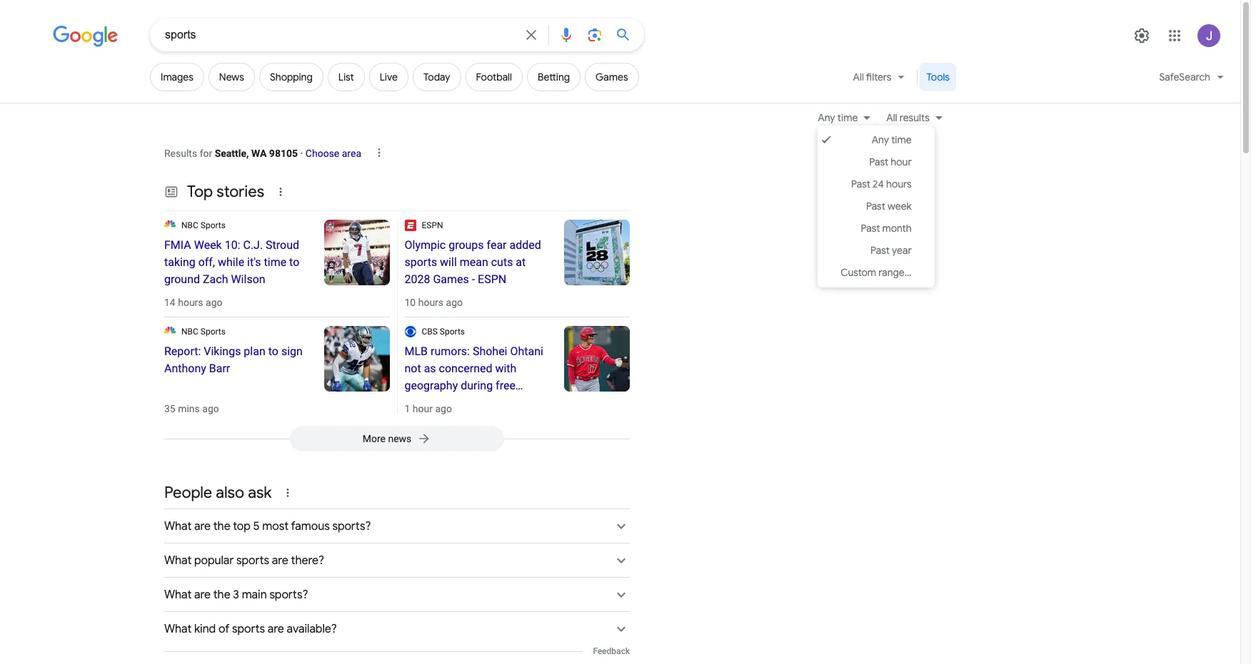 Task type: describe. For each thing, give the bounding box(es) containing it.
custom range... menu item
[[841, 266, 912, 279]]

it's
[[247, 256, 261, 269]]

nola
[[478, 396, 502, 410]]

images link
[[150, 63, 204, 91]]

news
[[219, 71, 244, 84]]

olympic groups fear added sports will mean cuts at 2028 games - espn heading
[[405, 237, 550, 288]]

rumors:
[[431, 345, 470, 358]]

past 24 hours
[[851, 178, 912, 191]]

shopping
[[270, 71, 313, 84]]

taking
[[164, 256, 195, 269]]

more news link
[[176, 426, 618, 452]]

custom range...
[[841, 266, 912, 279]]

fmia week 10: c.j. stroud taking off, while it's time to ground zach wilson
[[164, 239, 299, 286]]

all filters button
[[844, 63, 915, 97]]

feedback
[[593, 647, 630, 657]]

list link
[[328, 63, 365, 91]]

for
[[200, 148, 212, 159]]

custom
[[841, 266, 876, 279]]

nbc for report:
[[181, 327, 198, 337]]

mlb rumors: shohei ohtani not as concerned with geography during free agency, aaron nola garnering interest
[[405, 345, 543, 427]]

ground
[[164, 273, 200, 286]]

Search search field
[[165, 27, 514, 45]]

nbc sports for vikings
[[181, 327, 226, 337]]

mlb
[[405, 345, 428, 358]]

14 hours ago
[[164, 297, 222, 308]]

area
[[342, 148, 361, 159]]

concerned
[[439, 362, 492, 376]]

week
[[194, 239, 222, 252]]

sports for vikings
[[201, 327, 226, 337]]

mlb rumors: shohei ohtani not as concerned with geography during free agency, aaron nola garnering interest heading
[[405, 343, 550, 427]]

past month
[[861, 222, 912, 235]]

14
[[164, 297, 175, 308]]

any time inside popup button
[[818, 111, 858, 124]]

more
[[363, 433, 386, 445]]

past year link
[[818, 240, 934, 262]]

past for past year
[[870, 244, 890, 257]]

betting
[[538, 71, 570, 84]]

with
[[495, 362, 517, 376]]

games inside olympic groups fear added sports will mean cuts at 2028 games - espn
[[433, 273, 469, 286]]

results
[[164, 148, 197, 159]]

off,
[[198, 256, 215, 269]]

geography
[[405, 379, 458, 393]]

news
[[388, 433, 412, 445]]

report:
[[164, 345, 201, 358]]

stroud
[[266, 239, 299, 252]]

nbc sports for week
[[181, 221, 226, 231]]

feedback button
[[593, 646, 630, 658]]

interest
[[456, 413, 494, 427]]

plan
[[244, 345, 265, 358]]

98105
[[269, 148, 298, 159]]

live
[[380, 71, 398, 84]]

garnering
[[405, 413, 453, 427]]

24
[[873, 178, 884, 191]]

games link
[[585, 63, 639, 91]]

report: vikings plan to sign anthony barr heading
[[164, 343, 310, 378]]

all results button
[[878, 110, 950, 126]]

while
[[218, 256, 244, 269]]

all filters
[[853, 71, 891, 84]]

espn inside olympic groups fear added sports will mean cuts at 2028 games - espn
[[478, 273, 506, 286]]

past for past 24 hours
[[851, 178, 870, 191]]

ohtani
[[510, 345, 543, 358]]

to inside fmia week 10: c.j. stroud taking off, while it's time to ground zach wilson
[[289, 256, 299, 269]]

seattle,
[[215, 148, 249, 159]]

fear
[[487, 239, 507, 252]]

cbs sports
[[422, 327, 465, 337]]

hours for fmia week 10: c.j. stroud taking off, while it's time to ground zach wilson
[[178, 297, 203, 308]]

ago for mean
[[446, 297, 463, 308]]

past year
[[870, 244, 912, 257]]

during
[[461, 379, 493, 393]]

all for all filters
[[853, 71, 864, 84]]

more news
[[363, 433, 412, 445]]

aaron
[[445, 396, 476, 410]]

will
[[440, 256, 457, 269]]

∙
[[300, 148, 303, 159]]

menu containing any time
[[818, 126, 934, 288]]

any time button
[[818, 110, 878, 126]]

olympic groups fear added sports will mean cuts at 2028 games - espn
[[405, 239, 541, 286]]

week
[[888, 200, 912, 213]]

added
[[509, 239, 541, 252]]

groups
[[449, 239, 484, 252]]

10
[[405, 297, 416, 308]]

results for seattle, wa 98105 ∙ choose area
[[164, 148, 361, 159]]

c.j.
[[243, 239, 263, 252]]

cuts
[[491, 256, 513, 269]]

cbs
[[422, 327, 438, 337]]

anthony
[[164, 362, 206, 376]]

past week
[[866, 200, 912, 213]]

time inside any time radio item
[[891, 134, 912, 146]]



Task type: locate. For each thing, give the bounding box(es) containing it.
1 horizontal spatial any
[[872, 134, 889, 146]]

35
[[164, 403, 175, 415]]

time up any time radio item
[[837, 111, 858, 124]]

images
[[161, 71, 193, 84]]

olympic
[[405, 239, 446, 252]]

espn up olympic
[[422, 221, 443, 231]]

shohei
[[473, 345, 507, 358]]

wilson
[[231, 273, 265, 286]]

hour for 1
[[413, 403, 433, 415]]

0 vertical spatial any
[[818, 111, 835, 124]]

0 horizontal spatial any time
[[818, 111, 858, 124]]

any inside popup button
[[818, 111, 835, 124]]

0 vertical spatial hour
[[891, 156, 912, 169]]

hours right 14
[[178, 297, 203, 308]]

time down 'stroud'
[[264, 256, 286, 269]]

add live element
[[380, 71, 398, 84]]

results
[[900, 111, 930, 124]]

sports up week
[[201, 221, 226, 231]]

games
[[596, 71, 628, 84], [433, 273, 469, 286]]

list
[[338, 71, 354, 84]]

zach
[[203, 273, 228, 286]]

espn
[[422, 221, 443, 231], [478, 273, 506, 286]]

0 horizontal spatial to
[[268, 345, 278, 358]]

free
[[496, 379, 515, 393]]

add list element
[[338, 71, 354, 84]]

people also ask
[[164, 483, 272, 503]]

0 vertical spatial any time
[[818, 111, 858, 124]]

betting link
[[527, 63, 581, 91]]

games down search by image
[[596, 71, 628, 84]]

today
[[423, 71, 450, 84]]

any time up any time radio item
[[818, 111, 858, 124]]

hours
[[886, 178, 912, 191], [178, 297, 203, 308], [418, 297, 443, 308]]

nbc sports up week
[[181, 221, 226, 231]]

choose area button
[[306, 134, 361, 168]]

0 vertical spatial all
[[853, 71, 864, 84]]

time inside any time popup button
[[837, 111, 858, 124]]

1 nbc sports from the top
[[181, 221, 226, 231]]

1 vertical spatial time
[[891, 134, 912, 146]]

2 vertical spatial time
[[264, 256, 286, 269]]

past down any time radio item
[[869, 156, 888, 169]]

any up any time radio item
[[818, 111, 835, 124]]

1 vertical spatial any
[[872, 134, 889, 146]]

all inside dropdown button
[[886, 111, 897, 124]]

0 horizontal spatial time
[[264, 256, 286, 269]]

2 nbc from the top
[[181, 327, 198, 337]]

also
[[216, 483, 244, 503]]

hours right 10
[[418, 297, 443, 308]]

people
[[164, 483, 212, 503]]

1 horizontal spatial hour
[[891, 156, 912, 169]]

filters
[[866, 71, 891, 84]]

ask
[[248, 483, 272, 503]]

10:
[[225, 239, 240, 252]]

to
[[289, 256, 299, 269], [268, 345, 278, 358]]

ago for off,
[[206, 297, 222, 308]]

past week link
[[818, 196, 934, 218]]

0 horizontal spatial hours
[[178, 297, 203, 308]]

ago for concerned
[[435, 403, 452, 415]]

wa
[[251, 148, 267, 159]]

add betting element
[[538, 71, 570, 84]]

add today element
[[423, 71, 450, 84]]

all left filters
[[853, 71, 864, 84]]

0 vertical spatial nbc
[[181, 221, 198, 231]]

time down all results
[[891, 134, 912, 146]]

1 horizontal spatial all
[[886, 111, 897, 124]]

ago right mins
[[202, 403, 219, 415]]

sports up rumors:
[[440, 327, 465, 337]]

sports up vikings
[[201, 327, 226, 337]]

1 vertical spatial nbc sports
[[181, 327, 226, 337]]

any time inside radio item
[[872, 134, 912, 146]]

all left results
[[886, 111, 897, 124]]

past for past week
[[866, 200, 885, 213]]

0 horizontal spatial espn
[[422, 221, 443, 231]]

hours inside menu
[[886, 178, 912, 191]]

safesearch button
[[1151, 63, 1232, 97]]

past for past hour
[[869, 156, 888, 169]]

1 hour ago
[[405, 403, 452, 415]]

year
[[892, 244, 912, 257]]

1 nbc from the top
[[181, 221, 198, 231]]

any time radio item
[[818, 129, 934, 151]]

all
[[853, 71, 864, 84], [886, 111, 897, 124]]

hour up past 24 hours
[[891, 156, 912, 169]]

sports for rumors:
[[440, 327, 465, 337]]

espn right -
[[478, 273, 506, 286]]

news link
[[208, 63, 255, 91]]

hours right 24 at the top right
[[886, 178, 912, 191]]

add games element
[[596, 71, 628, 84]]

ago up cbs sports
[[446, 297, 463, 308]]

nbc up report:
[[181, 327, 198, 337]]

as
[[424, 362, 436, 376]]

hour right 1 at the bottom left of the page
[[413, 403, 433, 415]]

past down past week link
[[861, 222, 880, 235]]

35 mins ago
[[164, 403, 219, 415]]

fmia
[[164, 239, 191, 252]]

any
[[818, 111, 835, 124], [872, 134, 889, 146]]

football
[[476, 71, 512, 84]]

google image
[[53, 26, 119, 47]]

search by image image
[[586, 26, 603, 44]]

past hour
[[869, 156, 912, 169]]

ago down "zach"
[[206, 297, 222, 308]]

tools
[[926, 71, 950, 84]]

1 horizontal spatial to
[[289, 256, 299, 269]]

all results
[[886, 111, 930, 124]]

0 vertical spatial games
[[596, 71, 628, 84]]

past for past month
[[861, 222, 880, 235]]

football link
[[465, 63, 523, 91]]

live link
[[369, 63, 408, 91]]

past 24 hours link
[[818, 174, 934, 196]]

1 vertical spatial nbc
[[181, 327, 198, 337]]

1 vertical spatial all
[[886, 111, 897, 124]]

search by voice image
[[558, 26, 575, 44]]

2028
[[405, 273, 430, 286]]

past month link
[[818, 218, 934, 240]]

to down 'stroud'
[[289, 256, 299, 269]]

hour for past
[[891, 156, 912, 169]]

hours for olympic groups fear added sports will mean cuts at 2028 games - espn
[[418, 297, 443, 308]]

ago for barr
[[202, 403, 219, 415]]

all for all results
[[886, 111, 897, 124]]

barr
[[209, 362, 230, 376]]

any up "past hour" link
[[872, 134, 889, 146]]

choose
[[306, 148, 339, 159]]

fmia week 10: c.j. stroud taking off, while it's time to ground zach wilson heading
[[164, 237, 310, 288]]

top
[[187, 182, 213, 202]]

0 vertical spatial time
[[837, 111, 858, 124]]

nbc for fmia
[[181, 221, 198, 231]]

nbc up fmia
[[181, 221, 198, 231]]

1 vertical spatial any time
[[872, 134, 912, 146]]

1 horizontal spatial games
[[596, 71, 628, 84]]

add football element
[[476, 71, 512, 84]]

mins
[[178, 403, 200, 415]]

1 vertical spatial to
[[268, 345, 278, 358]]

games down will
[[433, 273, 469, 286]]

2 horizontal spatial time
[[891, 134, 912, 146]]

vikings
[[204, 345, 241, 358]]

any inside radio item
[[872, 134, 889, 146]]

1 vertical spatial hour
[[413, 403, 433, 415]]

report: vikings plan to sign anthony barr
[[164, 345, 303, 376]]

1 horizontal spatial espn
[[478, 273, 506, 286]]

0 vertical spatial nbc sports
[[181, 221, 226, 231]]

hour
[[891, 156, 912, 169], [413, 403, 433, 415]]

1 horizontal spatial time
[[837, 111, 858, 124]]

tools button
[[920, 63, 956, 91]]

sign
[[281, 345, 303, 358]]

sports for week
[[201, 221, 226, 231]]

1 horizontal spatial any time
[[872, 134, 912, 146]]

all inside popup button
[[853, 71, 864, 84]]

sports
[[405, 256, 437, 269]]

past hour link
[[818, 151, 934, 174]]

1 horizontal spatial hours
[[418, 297, 443, 308]]

mean
[[460, 256, 488, 269]]

0 horizontal spatial any
[[818, 111, 835, 124]]

month
[[882, 222, 912, 235]]

past
[[869, 156, 888, 169], [851, 178, 870, 191], [866, 200, 885, 213], [861, 222, 880, 235], [870, 244, 890, 257]]

0 vertical spatial espn
[[422, 221, 443, 231]]

0 horizontal spatial all
[[853, 71, 864, 84]]

ago down the geography
[[435, 403, 452, 415]]

past down past 24 hours link
[[866, 200, 885, 213]]

None search field
[[0, 18, 644, 51]]

agency,
[[405, 396, 443, 410]]

shopping link
[[259, 63, 323, 91]]

past left 24 at the top right
[[851, 178, 870, 191]]

time inside fmia week 10: c.j. stroud taking off, while it's time to ground zach wilson
[[264, 256, 286, 269]]

1 vertical spatial games
[[433, 273, 469, 286]]

1
[[405, 403, 410, 415]]

nbc sports up vikings
[[181, 327, 226, 337]]

-
[[472, 273, 475, 286]]

2 horizontal spatial hours
[[886, 178, 912, 191]]

10 hours ago
[[405, 297, 463, 308]]

2 nbc sports from the top
[[181, 327, 226, 337]]

range...
[[879, 266, 912, 279]]

1 vertical spatial espn
[[478, 273, 506, 286]]

top stories
[[187, 182, 264, 202]]

ago
[[206, 297, 222, 308], [446, 297, 463, 308], [202, 403, 219, 415], [435, 403, 452, 415]]

at
[[516, 256, 526, 269]]

time
[[837, 111, 858, 124], [891, 134, 912, 146], [264, 256, 286, 269]]

to left sign
[[268, 345, 278, 358]]

past left year
[[870, 244, 890, 257]]

menu
[[818, 126, 934, 288]]

to inside the report: vikings plan to sign anthony barr
[[268, 345, 278, 358]]

0 horizontal spatial hour
[[413, 403, 433, 415]]

0 vertical spatial to
[[289, 256, 299, 269]]

today link
[[413, 63, 461, 91]]

hour inside "past hour" link
[[891, 156, 912, 169]]

any time up past hour
[[872, 134, 912, 146]]

0 horizontal spatial games
[[433, 273, 469, 286]]



Task type: vqa. For each thing, say whether or not it's contained in the screenshot.
'Add Games' element on the top of page
yes



